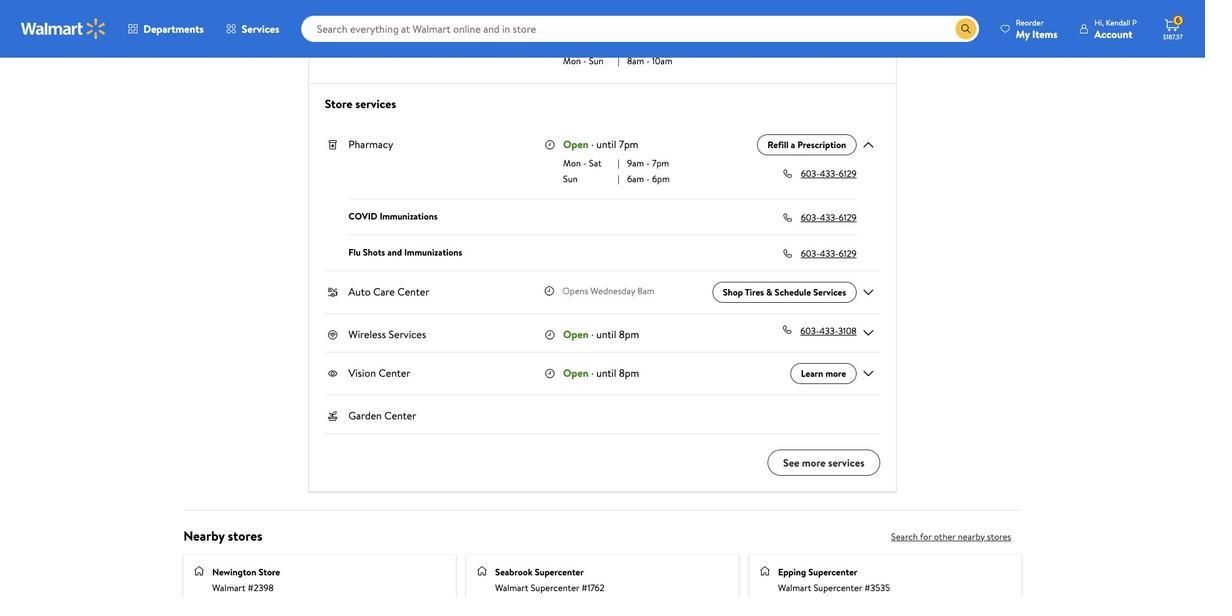 Task type: locate. For each thing, give the bounding box(es) containing it.
a
[[584, 27, 588, 39], [791, 138, 796, 151]]

2 | from the top
[[618, 157, 620, 170]]

2 vertical spatial more
[[803, 455, 826, 470]]

mon down during
[[564, 54, 581, 67]]

immunizations right "and"
[[405, 246, 463, 259]]

1 vertical spatial 8pm
[[619, 366, 640, 380]]

1 vertical spatial a
[[791, 138, 796, 151]]

1 vertical spatial immunizations
[[405, 246, 463, 259]]

store up pharmacy
[[325, 96, 353, 112]]

care
[[373, 284, 395, 299]]

services up pharmacy
[[356, 96, 396, 112]]

1 horizontal spatial services
[[389, 327, 426, 341]]

0 vertical spatial 603-433-6129 link
[[801, 167, 857, 180]]

1 vertical spatial mon
[[564, 157, 581, 170]]

| left 9am on the top
[[618, 157, 620, 170]]

0 vertical spatial a
[[584, 27, 588, 39]]

603-433-3108
[[801, 324, 857, 337]]

center
[[398, 284, 430, 299], [379, 366, 411, 380], [385, 408, 417, 423]]

walmart inside epping supercenter walmart supercenter # 3535
[[779, 581, 812, 594]]

2 # from the left
[[582, 581, 588, 594]]

1 vertical spatial services
[[829, 455, 865, 470]]

open
[[564, 137, 589, 151], [564, 327, 589, 341], [564, 366, 589, 380]]

2 open from the top
[[564, 327, 589, 341]]

603-433-6129 link for flu shots and immunizations
[[801, 247, 862, 260]]

1 horizontal spatial stores
[[988, 530, 1012, 543]]

walmart for seabrook
[[495, 581, 529, 594]]

1 open · until 8pm from the top
[[564, 327, 640, 341]]

0 vertical spatial 7pm
[[619, 137, 639, 151]]

0 vertical spatial 8pm
[[619, 327, 640, 341]]

2 vertical spatial |
[[618, 172, 620, 185]]

433-
[[820, 167, 839, 180], [820, 211, 839, 224], [820, 247, 839, 260], [820, 324, 839, 337]]

- left "10am"
[[647, 54, 650, 67]]

1 mon from the top
[[564, 54, 581, 67]]

a right refill
[[791, 138, 796, 151]]

- for sat
[[584, 157, 587, 170]]

these
[[587, 38, 606, 49]]

0 vertical spatial services
[[356, 96, 396, 112]]

0 vertical spatial mon
[[564, 54, 581, 67]]

0 vertical spatial until
[[597, 137, 617, 151]]

1 vertical spatial until
[[597, 327, 617, 341]]

1 vertical spatial open
[[564, 327, 589, 341]]

3108
[[839, 324, 857, 337]]

8pm for vision center
[[619, 366, 640, 380]]

walmart down seabrook
[[495, 581, 529, 594]]

a right enjoy
[[584, 27, 588, 39]]

0 vertical spatial 8am
[[627, 54, 645, 67]]

1 horizontal spatial learn more link
[[791, 363, 857, 384]]

supercenter
[[535, 565, 584, 578], [809, 565, 858, 578], [531, 581, 580, 594], [814, 581, 863, 594]]

2 horizontal spatial walmart
[[779, 581, 812, 594]]

1 vertical spatial more
[[826, 367, 847, 380]]

walmart down the newington
[[212, 581, 246, 594]]

| for 8am - 10am
[[618, 54, 620, 67]]

walmart for epping
[[779, 581, 812, 594]]

603-433-6129 for flu shots and immunizations
[[801, 247, 857, 260]]

1 vertical spatial store
[[259, 565, 280, 578]]

1 vertical spatial center
[[379, 366, 411, 380]]

1 vertical spatial sun
[[564, 172, 578, 185]]

0 vertical spatial 6129
[[839, 167, 857, 180]]

· for vision center
[[592, 366, 594, 380]]

immunizations
[[380, 210, 438, 223], [405, 246, 463, 259]]

reorder my items
[[1017, 17, 1058, 41]]

1 vertical spatial services
[[814, 286, 847, 299]]

0 horizontal spatial learn
[[631, 38, 650, 49]]

# inside newington store walmart # 2398
[[248, 581, 254, 594]]

0 vertical spatial 603-433-6129
[[801, 167, 857, 180]]

learn more
[[631, 38, 670, 49], [802, 367, 847, 380]]

more down 603-433-3108 link
[[826, 367, 847, 380]]

sensory-
[[564, 12, 598, 25]]

shop tires & schedule services link
[[713, 282, 857, 303]]

2 vertical spatial 603-433-6129 link
[[801, 247, 862, 260]]

prescription
[[798, 138, 847, 151]]

open · until 8pm for services
[[564, 327, 640, 341]]

3 | from the top
[[618, 172, 620, 185]]

sensory-friendly hours element
[[564, 12, 712, 25]]

2 until from the top
[[597, 327, 617, 341]]

8am right "wednesday"
[[638, 284, 655, 297]]

1 vertical spatial |
[[618, 157, 620, 170]]

| for 9am - 7pm
[[618, 157, 620, 170]]

2 walmart from the left
[[495, 581, 529, 594]]

hours.
[[608, 38, 628, 49]]

6pm
[[652, 172, 670, 185]]

7pm up 9am on the top
[[619, 137, 639, 151]]

mon - sun
[[564, 54, 604, 67]]

1 vertical spatial learn more
[[802, 367, 847, 380]]

1 horizontal spatial 7pm
[[652, 157, 670, 170]]

3 · from the top
[[592, 366, 594, 380]]

learn more down 603-433-3108 link
[[802, 367, 847, 380]]

learn more for learn more link to the bottom
[[802, 367, 847, 380]]

mon left sat
[[564, 157, 581, 170]]

center for garden center
[[385, 408, 417, 423]]

mon
[[564, 54, 581, 67], [564, 157, 581, 170]]

0 vertical spatial more
[[652, 38, 670, 49]]

# inside epping supercenter walmart supercenter # 3535
[[865, 581, 871, 594]]

0 vertical spatial center
[[398, 284, 430, 299]]

walmart inside newington store walmart # 2398
[[212, 581, 246, 594]]

1 horizontal spatial a
[[791, 138, 796, 151]]

1 | from the top
[[618, 54, 620, 67]]

1 vertical spatial ·
[[592, 327, 594, 341]]

2 vertical spatial 6129
[[839, 247, 857, 260]]

1 vertical spatial 603-433-6129
[[801, 211, 857, 224]]

learn more for left learn more link
[[631, 38, 670, 49]]

2 603-433-6129 link from the top
[[801, 211, 862, 224]]

more
[[652, 38, 670, 49], [826, 367, 847, 380], [803, 455, 826, 470]]

1 6129 from the top
[[839, 167, 857, 180]]

3 open from the top
[[564, 366, 589, 380]]

1 vertical spatial 7pm
[[652, 157, 670, 170]]

1 horizontal spatial sun
[[589, 54, 604, 67]]

0 vertical spatial open · until 8pm
[[564, 327, 640, 341]]

2 horizontal spatial services
[[814, 286, 847, 299]]

2 vertical spatial open
[[564, 366, 589, 380]]

walmart
[[212, 581, 246, 594], [495, 581, 529, 594], [779, 581, 812, 594]]

immunizations up flu shots and immunizations
[[380, 210, 438, 223]]

center right the care at left
[[398, 284, 430, 299]]

3 until from the top
[[597, 366, 617, 380]]

7pm up 6pm
[[652, 157, 670, 170]]

services
[[356, 96, 396, 112], [829, 455, 865, 470]]

center right vision
[[379, 366, 411, 380]]

603-
[[801, 167, 820, 180], [801, 211, 820, 224], [801, 247, 820, 260], [801, 324, 820, 337]]

603- for the 603-433-6129 'link' related to flu shots and immunizations
[[801, 247, 820, 260]]

enjoy a calmer shopping environment during these hours. learn more element
[[564, 27, 690, 49]]

newington store walmart # 2398
[[212, 565, 280, 594]]

1 # from the left
[[248, 581, 254, 594]]

2 603-433-6129 from the top
[[801, 211, 857, 224]]

1 vertical spatial 6129
[[839, 211, 857, 224]]

8am down enjoy a calmer shopping environment during these hours.
[[627, 54, 645, 67]]

603-433-6129 link
[[801, 167, 857, 180], [801, 211, 862, 224], [801, 247, 862, 260]]

- right 6am
[[647, 172, 650, 185]]

account
[[1095, 27, 1133, 41]]

3 603-433-6129 from the top
[[801, 247, 857, 260]]

8am - 10am
[[627, 54, 673, 67]]

until
[[597, 137, 617, 151], [597, 327, 617, 341], [597, 366, 617, 380]]

more up "10am"
[[652, 38, 670, 49]]

1 vertical spatial open · until 8pm
[[564, 366, 640, 380]]

sat
[[589, 157, 602, 170]]

0 horizontal spatial services
[[242, 22, 280, 36]]

0 horizontal spatial sun
[[564, 172, 578, 185]]

433- for the 603-433-6129 'link' related to flu shots and immunizations
[[820, 247, 839, 260]]

2 · from the top
[[592, 327, 594, 341]]

a inside enjoy a calmer shopping environment during these hours.
[[584, 27, 588, 39]]

#
[[248, 581, 254, 594], [582, 581, 588, 594], [865, 581, 871, 594]]

2 6129 from the top
[[839, 211, 857, 224]]

services right "see"
[[829, 455, 865, 470]]

3 # from the left
[[865, 581, 871, 594]]

kendall
[[1107, 17, 1131, 28]]

0 vertical spatial |
[[618, 54, 620, 67]]

1 horizontal spatial services
[[829, 455, 865, 470]]

- right 9am on the top
[[647, 157, 650, 170]]

2 vertical spatial 603-433-6129
[[801, 247, 857, 260]]

stores
[[228, 527, 263, 544], [988, 530, 1012, 543]]

603-433-6129
[[801, 167, 857, 180], [801, 211, 857, 224], [801, 247, 857, 260]]

sun down these
[[589, 54, 604, 67]]

603-433-6129 for covid immunizations
[[801, 211, 857, 224]]

services inside dropdown button
[[829, 455, 865, 470]]

more inside dropdown button
[[803, 455, 826, 470]]

stores up the newington
[[228, 527, 263, 544]]

- down during
[[584, 54, 587, 67]]

services
[[242, 22, 280, 36], [814, 286, 847, 299], [389, 327, 426, 341]]

1 walmart from the left
[[212, 581, 246, 594]]

1 vertical spatial 603-433-6129 link
[[801, 211, 862, 224]]

sun down mon - sat
[[564, 172, 578, 185]]

supercenter left 3535
[[814, 581, 863, 594]]

center right garden
[[385, 408, 417, 423]]

| down hours.
[[618, 54, 620, 67]]

1 603-433-6129 link from the top
[[801, 167, 857, 180]]

1 horizontal spatial walmart
[[495, 581, 529, 594]]

nearby
[[184, 527, 225, 544]]

open for wireless services
[[564, 327, 589, 341]]

0 horizontal spatial learn more
[[631, 38, 670, 49]]

0 horizontal spatial store
[[259, 565, 280, 578]]

center for vision center
[[379, 366, 411, 380]]

0 horizontal spatial walmart
[[212, 581, 246, 594]]

2 open · until 8pm from the top
[[564, 366, 640, 380]]

2398
[[254, 581, 274, 594]]

0 vertical spatial store
[[325, 96, 353, 112]]

sun
[[589, 54, 604, 67], [564, 172, 578, 185]]

supercenter right epping
[[809, 565, 858, 578]]

Walmart Site-Wide search field
[[301, 16, 980, 42]]

0 vertical spatial immunizations
[[380, 210, 438, 223]]

# inside 'seabrook supercenter walmart supercenter # 1762'
[[582, 581, 588, 594]]

0 horizontal spatial #
[[248, 581, 254, 594]]

0 vertical spatial open
[[564, 137, 589, 151]]

| left 6am
[[618, 172, 620, 185]]

until for wireless services
[[597, 327, 617, 341]]

2 mon from the top
[[564, 157, 581, 170]]

0 vertical spatial services
[[242, 22, 280, 36]]

3 603-433-6129 link from the top
[[801, 247, 862, 260]]

more right "see"
[[803, 455, 826, 470]]

2 vertical spatial center
[[385, 408, 417, 423]]

departments button
[[117, 13, 215, 45]]

0 horizontal spatial a
[[584, 27, 588, 39]]

learn more up 8am - 10am
[[631, 38, 670, 49]]

for
[[921, 530, 932, 543]]

3 6129 from the top
[[839, 247, 857, 260]]

2 horizontal spatial #
[[865, 581, 871, 594]]

2 8pm from the top
[[619, 366, 640, 380]]

open · until 8pm
[[564, 327, 640, 341], [564, 366, 640, 380]]

stores right nearby on the bottom
[[988, 530, 1012, 543]]

refill
[[768, 138, 789, 151]]

| for 6am - 6pm
[[618, 172, 620, 185]]

- left sat
[[584, 157, 587, 170]]

3 walmart from the left
[[779, 581, 812, 594]]

0 vertical spatial learn more link
[[628, 33, 680, 54]]

1 horizontal spatial #
[[582, 581, 588, 594]]

learn
[[631, 38, 650, 49], [802, 367, 824, 380]]

newington
[[212, 565, 257, 578]]

0 vertical spatial ·
[[592, 137, 594, 151]]

6129 for covid immunizations
[[839, 211, 857, 224]]

flu
[[349, 246, 361, 259]]

1 horizontal spatial store
[[325, 96, 353, 112]]

see more services
[[784, 455, 865, 470]]

0 horizontal spatial services
[[356, 96, 396, 112]]

Search search field
[[301, 16, 980, 42]]

seabrook
[[495, 565, 533, 578]]

0 vertical spatial learn more
[[631, 38, 670, 49]]

walmart inside 'seabrook supercenter walmart supercenter # 1762'
[[495, 581, 529, 594]]

2 vertical spatial ·
[[592, 366, 594, 380]]

7pm
[[619, 137, 639, 151], [652, 157, 670, 170]]

pharmacy
[[349, 137, 394, 151]]

1762
[[588, 581, 605, 594]]

1 8pm from the top
[[619, 327, 640, 341]]

refill a prescription link
[[758, 134, 857, 155]]

- for 10am
[[647, 54, 650, 67]]

1 horizontal spatial learn
[[802, 367, 824, 380]]

|
[[618, 54, 620, 67], [618, 157, 620, 170], [618, 172, 620, 185]]

supercenter right seabrook
[[535, 565, 584, 578]]

603- for the 603-433-6129 'link' associated with covid immunizations
[[801, 211, 820, 224]]

until for vision center
[[597, 366, 617, 380]]

2 vertical spatial services
[[389, 327, 426, 341]]

2 vertical spatial until
[[597, 366, 617, 380]]

8pm
[[619, 327, 640, 341], [619, 366, 640, 380]]

store up 2398
[[259, 565, 280, 578]]

1 horizontal spatial learn more
[[802, 367, 847, 380]]

0 horizontal spatial 7pm
[[619, 137, 639, 151]]

walmart down epping
[[779, 581, 812, 594]]



Task type: vqa. For each thing, say whether or not it's contained in the screenshot.
Kp dropdown button
no



Task type: describe. For each thing, give the bounding box(es) containing it.
services button
[[215, 13, 291, 45]]

store inside newington store walmart # 2398
[[259, 565, 280, 578]]

0 horizontal spatial stores
[[228, 527, 263, 544]]

vision center
[[349, 366, 411, 380]]

6
[[1177, 15, 1181, 26]]

vision
[[349, 366, 376, 380]]

1 vertical spatial learn
[[802, 367, 824, 380]]

search icon image
[[961, 24, 972, 34]]

garden center
[[349, 408, 417, 423]]

6am
[[627, 172, 645, 185]]

mon for mon - sat
[[564, 157, 581, 170]]

items
[[1033, 27, 1058, 41]]

6129 for flu shots and immunizations
[[839, 247, 857, 260]]

- for 7pm
[[647, 157, 650, 170]]

see
[[784, 455, 800, 470]]

1 vertical spatial learn more link
[[791, 363, 857, 384]]

and
[[388, 246, 402, 259]]

search
[[892, 530, 919, 543]]

epping supercenter walmart supercenter # 3535
[[779, 565, 891, 594]]

refill a prescription
[[768, 138, 847, 151]]

a for refill
[[791, 138, 796, 151]]

open for vision center
[[564, 366, 589, 380]]

0 vertical spatial sun
[[589, 54, 604, 67]]

- for sun
[[584, 54, 587, 67]]

friendly
[[598, 12, 629, 25]]

shots
[[363, 246, 385, 259]]

open · until 7pm
[[564, 137, 639, 151]]

a for enjoy
[[584, 27, 588, 39]]

603- for 603-433-3108 link
[[801, 324, 820, 337]]

enjoy a calmer shopping environment during these hours.
[[564, 27, 690, 49]]

auto care center
[[349, 284, 430, 299]]

- for 6pm
[[647, 172, 650, 185]]

1 open from the top
[[564, 137, 589, 151]]

mon for mon - sun
[[564, 54, 581, 67]]

# for seabrook supercenter walmart supercenter # 1762
[[582, 581, 588, 594]]

1 until from the top
[[597, 137, 617, 151]]

more for learn more link to the bottom
[[826, 367, 847, 380]]

schedule
[[775, 286, 812, 299]]

&
[[767, 286, 773, 299]]

mon - sat
[[564, 157, 602, 170]]

more for see more services dropdown button
[[803, 455, 826, 470]]

epping
[[779, 565, 807, 578]]

departments
[[144, 22, 204, 36]]

my
[[1017, 27, 1030, 41]]

opens
[[563, 284, 589, 297]]

services inside shop tires & schedule services link
[[814, 286, 847, 299]]

auto
[[349, 284, 371, 299]]

0 horizontal spatial learn more link
[[628, 33, 680, 54]]

covid
[[349, 210, 378, 223]]

9am - 7pm
[[627, 157, 670, 170]]

hi, kendall p account
[[1095, 17, 1138, 41]]

· for wireless services
[[592, 327, 594, 341]]

p
[[1133, 17, 1138, 28]]

$187.37
[[1164, 32, 1184, 41]]

more for left learn more link
[[652, 38, 670, 49]]

supercenter left 1762
[[531, 581, 580, 594]]

8pm for wireless services
[[619, 327, 640, 341]]

# for epping supercenter walmart supercenter # 3535
[[865, 581, 871, 594]]

10am
[[652, 54, 673, 67]]

shop
[[723, 286, 744, 299]]

garden
[[349, 408, 382, 423]]

3535
[[871, 581, 891, 594]]

hours
[[632, 12, 654, 25]]

open · until 8pm for center
[[564, 366, 640, 380]]

433- for 3rd the 603-433-6129 'link' from the bottom
[[820, 167, 839, 180]]

covid immunizations
[[349, 210, 438, 223]]

nearby stores
[[184, 527, 263, 544]]

9am
[[627, 157, 644, 170]]

1 · from the top
[[592, 137, 594, 151]]

1 603-433-6129 from the top
[[801, 167, 857, 180]]

wireless services
[[349, 327, 426, 341]]

services inside services popup button
[[242, 22, 280, 36]]

seabrook supercenter walmart supercenter # 1762
[[495, 565, 605, 594]]

hi,
[[1095, 17, 1105, 28]]

stores inside search for other nearby stores link
[[988, 530, 1012, 543]]

6 $187.37
[[1164, 15, 1184, 41]]

calmer
[[590, 27, 613, 39]]

see more services button
[[768, 450, 881, 476]]

603-433-6129 link for covid immunizations
[[801, 211, 862, 224]]

tires
[[745, 286, 765, 299]]

433- for 603-433-3108 link
[[820, 324, 839, 337]]

walmart image
[[21, 18, 106, 39]]

during
[[564, 38, 585, 49]]

nearby
[[959, 530, 985, 543]]

8am - 10am element
[[622, 54, 673, 67]]

603-433-3108 link
[[801, 324, 857, 341]]

other
[[935, 530, 956, 543]]

wednesday
[[591, 284, 636, 297]]

store services
[[325, 96, 396, 112]]

wireless
[[349, 327, 386, 341]]

enjoy
[[564, 27, 582, 39]]

shop tires & schedule services
[[723, 286, 847, 299]]

reorder
[[1017, 17, 1044, 28]]

603- for 3rd the 603-433-6129 'link' from the bottom
[[801, 167, 820, 180]]

environment
[[647, 27, 690, 39]]

0 vertical spatial learn
[[631, 38, 650, 49]]

walmart for newington
[[212, 581, 246, 594]]

shopping
[[614, 27, 645, 39]]

flu shots and immunizations
[[349, 246, 463, 259]]

search for other nearby stores
[[892, 530, 1012, 543]]

6am - 6pm
[[627, 172, 670, 185]]

mon - sun element
[[564, 54, 616, 67]]

opens wednesday 8am
[[563, 284, 655, 297]]

search for other nearby stores link
[[881, 526, 1022, 547]]

1 vertical spatial 8am
[[638, 284, 655, 297]]

sensory-friendly hours
[[564, 12, 654, 25]]

433- for the 603-433-6129 'link' associated with covid immunizations
[[820, 211, 839, 224]]



